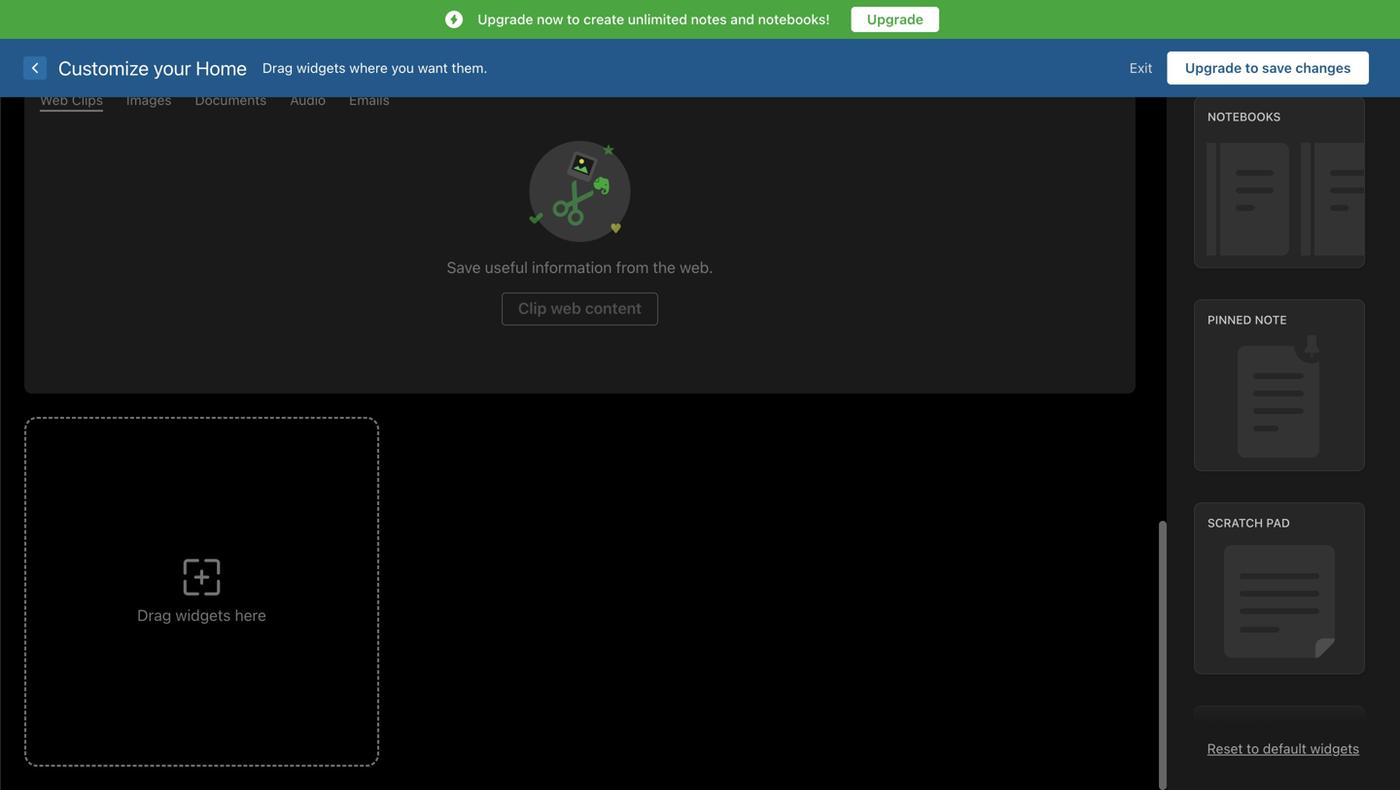 Task type: describe. For each thing, give the bounding box(es) containing it.
reset to default widgets button
[[1208, 741, 1360, 757]]

to for reset
[[1247, 741, 1259, 757]]

upgrade for upgrade
[[867, 11, 924, 27]]

them.
[[452, 60, 488, 76]]

create
[[584, 11, 624, 27]]

pad
[[1266, 516, 1290, 530]]

notes
[[691, 11, 727, 27]]

now
[[537, 11, 563, 27]]

drag widgets where you want them.
[[263, 60, 488, 76]]

scratch
[[1208, 516, 1263, 530]]

widgets for where
[[296, 60, 346, 76]]

your
[[154, 56, 191, 79]]

shortcuts
[[1208, 719, 1281, 733]]

and
[[731, 11, 755, 27]]

upgrade now to create unlimited notes and notebooks!
[[478, 11, 830, 27]]

upgrade to save changes
[[1185, 60, 1351, 76]]

home
[[196, 56, 247, 79]]

upgrade for upgrade now to create unlimited notes and notebooks!
[[478, 11, 533, 27]]

drag widgets here
[[137, 606, 266, 625]]

note
[[1255, 313, 1287, 327]]

2 vertical spatial widgets
[[1310, 741, 1360, 757]]

0 vertical spatial to
[[567, 11, 580, 27]]

want
[[418, 60, 448, 76]]

notebooks
[[1208, 110, 1281, 123]]

pinned
[[1208, 313, 1252, 327]]

where
[[349, 60, 388, 76]]

widgets for here
[[175, 606, 231, 625]]



Task type: vqa. For each thing, say whether or not it's contained in the screenshot.
Shortcuts at the right of page
yes



Task type: locate. For each thing, give the bounding box(es) containing it.
widgets right default
[[1310, 741, 1360, 757]]

widgets left here
[[175, 606, 231, 625]]

drag
[[263, 60, 293, 76], [137, 606, 171, 625]]

changes
[[1296, 60, 1351, 76]]

0 vertical spatial drag
[[263, 60, 293, 76]]

pinned note
[[1208, 313, 1287, 327]]

upgrade to save changes button
[[1167, 52, 1369, 85]]

1 vertical spatial widgets
[[175, 606, 231, 625]]

unlimited
[[628, 11, 687, 27]]

to for upgrade
[[1245, 60, 1259, 76]]

notebooks!
[[758, 11, 830, 27]]

1 horizontal spatial widgets
[[296, 60, 346, 76]]

1 horizontal spatial drag
[[263, 60, 293, 76]]

2 horizontal spatial upgrade
[[1185, 60, 1242, 76]]

2 vertical spatial to
[[1247, 741, 1259, 757]]

upgrade
[[478, 11, 533, 27], [867, 11, 924, 27], [1185, 60, 1242, 76]]

here
[[235, 606, 266, 625]]

0 horizontal spatial drag
[[137, 606, 171, 625]]

to left save
[[1245, 60, 1259, 76]]

drag right home
[[263, 60, 293, 76]]

exit button
[[1115, 52, 1167, 85]]

to inside button
[[1245, 60, 1259, 76]]

0 horizontal spatial widgets
[[175, 606, 231, 625]]

reset to default widgets
[[1208, 741, 1360, 757]]

you
[[391, 60, 414, 76]]

0 horizontal spatial upgrade
[[478, 11, 533, 27]]

to right "now"
[[567, 11, 580, 27]]

2 horizontal spatial widgets
[[1310, 741, 1360, 757]]

upgrade for upgrade to save changes
[[1185, 60, 1242, 76]]

1 vertical spatial to
[[1245, 60, 1259, 76]]

widgets left 'where'
[[296, 60, 346, 76]]

customize
[[58, 56, 149, 79]]

default
[[1263, 741, 1307, 757]]

1 vertical spatial drag
[[137, 606, 171, 625]]

drag for drag widgets here
[[137, 606, 171, 625]]

scratch pad
[[1208, 516, 1290, 530]]

exit
[[1130, 60, 1153, 76]]

to down shortcuts
[[1247, 741, 1259, 757]]

save
[[1262, 60, 1292, 76]]

upgrade button
[[852, 7, 939, 32]]

reset
[[1208, 741, 1243, 757]]

customize your home
[[58, 56, 247, 79]]

drag left here
[[137, 606, 171, 625]]

1 horizontal spatial upgrade
[[867, 11, 924, 27]]

to
[[567, 11, 580, 27], [1245, 60, 1259, 76], [1247, 741, 1259, 757]]

drag for drag widgets where you want them.
[[263, 60, 293, 76]]

widgets
[[296, 60, 346, 76], [175, 606, 231, 625], [1310, 741, 1360, 757]]

0 vertical spatial widgets
[[296, 60, 346, 76]]



